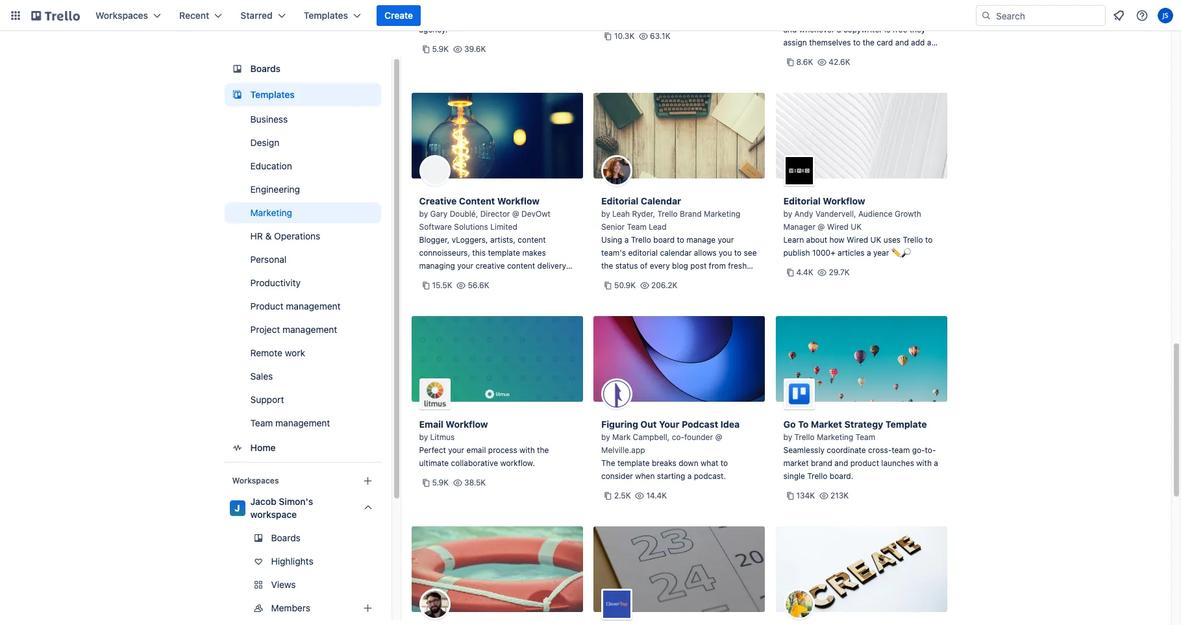 Task type: describe. For each thing, give the bounding box(es) containing it.
0 horizontal spatial marketing
[[250, 207, 292, 218]]

&
[[265, 231, 272, 242]]

assets
[[502, 0, 526, 8]]

by inside editorial workflow by andy vandervell, audience growth manager @ wired uk learn about how wired uk uses trello to publish 1000+ articles a year ✏️🔎
[[784, 209, 793, 219]]

by inside the creative content workflow by gary doublé, director @ devowt software solutions limited blogger, vloggers, artists, content connoisseurs, this template makes managing your creative content delivery workflow super easy.
[[419, 209, 428, 219]]

home
[[250, 442, 276, 453]]

andy vandervell, audience growth manager @ wired uk image
[[784, 155, 815, 186]]

your inside manage a campaign + assets seamlessly between your teams and an external agency.
[[453, 12, 469, 21]]

team inside "link"
[[250, 418, 273, 429]]

tanushree shenvi, marketing manager @ clevertap image
[[601, 589, 633, 620]]

year
[[874, 248, 889, 258]]

melville.app
[[601, 446, 645, 455]]

boards for views
[[271, 533, 301, 544]]

with inside go to market strategy template by trello marketing team seamlessly coordinate cross-team go-to- market brand and product launches with a single trello board.
[[917, 459, 932, 468]]

team
[[892, 446, 910, 455]]

management for product management
[[286, 301, 341, 312]]

figuring
[[601, 419, 638, 430]]

marketing for editorial
[[704, 209, 741, 219]]

1 vertical spatial uk
[[871, 235, 882, 245]]

boards link for home
[[224, 57, 381, 81]]

the down copywriter
[[863, 38, 875, 47]]

ultimate
[[419, 459, 449, 468]]

back to home image
[[31, 5, 80, 26]]

a inside editorial calendar by leah ryder, trello brand marketing senior team lead using a trello board to manage your team's editorial calendar allows you to see the status of every blog post from fresh idea to published post.
[[625, 235, 629, 245]]

this
[[472, 248, 486, 258]]

using
[[601, 235, 623, 245]]

between
[[419, 12, 451, 21]]

litmus image
[[419, 379, 450, 410]]

by inside "figuring out your podcast idea by mark campbell, co-founder @ melville.app the template breaks down what to consider when starting a podcast."
[[601, 433, 610, 442]]

trello down calendar
[[658, 209, 678, 219]]

copy.
[[784, 64, 803, 73]]

brian cervino, product marketing @ trello image
[[419, 589, 450, 620]]

personal
[[250, 254, 287, 265]]

design
[[250, 137, 279, 148]]

re'al bakhit, content creator on medium image
[[784, 589, 815, 620]]

team management
[[250, 418, 330, 429]]

1 horizontal spatial workspaces
[[232, 476, 279, 486]]

sales link
[[224, 366, 381, 387]]

template
[[886, 419, 927, 430]]

projects
[[805, 12, 835, 21]]

business
[[250, 114, 288, 125]]

@ inside editorial workflow by andy vandervell, audience growth manager @ wired uk learn about how wired uk uses trello to publish 1000+ articles a year ✏️🔎
[[818, 222, 825, 232]]

8.6k
[[797, 57, 814, 67]]

trello inside editorial workflow by andy vandervell, audience growth manager @ wired uk learn about how wired uk uses trello to publish 1000+ articles a year ✏️🔎
[[903, 235, 923, 245]]

teams
[[471, 12, 494, 21]]

blog
[[672, 261, 688, 271]]

134k
[[797, 491, 815, 501]]

product
[[851, 459, 880, 468]]

highlights
[[271, 556, 314, 567]]

litmus
[[430, 433, 455, 442]]

simon's
[[279, 496, 313, 507]]

management for project management
[[283, 324, 337, 335]]

personal link
[[224, 249, 381, 270]]

14.4k
[[647, 491, 667, 501]]

of
[[640, 261, 648, 271]]

the
[[601, 459, 615, 468]]

an
[[512, 12, 521, 21]]

workflow for editorial workflow
[[823, 196, 866, 207]]

remote
[[250, 348, 283, 359]]

added
[[851, 12, 874, 21]]

cross-
[[869, 446, 892, 455]]

to inside editorial workflow by andy vandervell, audience growth manager @ wired uk learn about how wired uk uses trello to publish 1000+ articles a year ✏️🔎
[[926, 235, 933, 245]]

co-
[[672, 433, 685, 442]]

learn
[[784, 235, 804, 245]]

a down the get
[[837, 25, 842, 34]]

fresh
[[728, 261, 747, 271]]

brand
[[680, 209, 702, 219]]

project management link
[[224, 320, 381, 340]]

trello up editorial
[[631, 235, 651, 245]]

to up "doc"
[[853, 38, 861, 47]]

launches
[[882, 459, 915, 468]]

senior
[[601, 222, 625, 232]]

doublé,
[[450, 209, 478, 219]]

managing
[[419, 261, 455, 271]]

whenever
[[800, 25, 835, 34]]

copy projects get added to the backlog, and whenever a copywriter is free they assign themselves to the card and add a link to their google doc with the new copy.
[[784, 12, 932, 73]]

your inside editorial calendar by leah ryder, trello brand marketing senior team lead using a trello board to manage your team's editorial calendar allows you to see the status of every blog post from fresh idea to published post.
[[718, 235, 734, 245]]

5.9k for 38.5k
[[432, 478, 449, 488]]

members link
[[224, 598, 394, 619]]

makes
[[523, 248, 546, 258]]

productivity
[[250, 277, 301, 288]]

views link
[[224, 575, 394, 596]]

hr & operations link
[[224, 226, 381, 247]]

doc
[[856, 51, 870, 60]]

56.6k
[[468, 281, 490, 290]]

board
[[654, 235, 675, 245]]

templates link
[[224, 83, 381, 107]]

create button
[[377, 5, 421, 26]]

vandervell,
[[816, 209, 857, 219]]

devowt
[[522, 209, 551, 219]]

and down copy
[[784, 25, 797, 34]]

podcast.
[[694, 472, 726, 481]]

external
[[523, 12, 552, 21]]

idea
[[721, 419, 740, 430]]

when
[[635, 472, 655, 481]]

from
[[709, 261, 726, 271]]

post.
[[667, 274, 685, 284]]

team inside editorial calendar by leah ryder, trello brand marketing senior team lead using a trello board to manage your team's editorial calendar allows you to see the status of every blog post from fresh idea to published post.
[[627, 222, 647, 232]]

editorial for editorial workflow
[[784, 196, 821, 207]]

the inside editorial calendar by leah ryder, trello brand marketing senior team lead using a trello board to manage your team's editorial calendar allows you to see the status of every blog post from fresh idea to published post.
[[601, 261, 613, 271]]

to right added
[[877, 12, 884, 21]]

perfect
[[419, 446, 446, 455]]

connoisseurs,
[[419, 248, 470, 258]]

themselves
[[810, 38, 851, 47]]

engineering
[[250, 184, 300, 195]]

create a workspace image
[[360, 474, 376, 489]]

solutions
[[454, 222, 488, 232]]

blogger,
[[419, 235, 450, 245]]

copywriter
[[844, 25, 883, 34]]

delivery
[[538, 261, 566, 271]]

a right add
[[927, 38, 932, 47]]

workspace
[[250, 509, 297, 520]]

primary element
[[0, 0, 1182, 31]]

go-
[[912, 446, 925, 455]]

education
[[250, 160, 292, 171]]

go
[[784, 419, 796, 430]]

template inside "figuring out your podcast idea by mark campbell, co-founder @ melville.app the template breaks down what to consider when starting a podcast."
[[618, 459, 650, 468]]

mark campbell, co-founder @ melville.app image
[[601, 379, 633, 410]]

trello marketing team image
[[784, 379, 815, 410]]

jacob
[[250, 496, 277, 507]]

management for team management
[[275, 418, 330, 429]]

easy.
[[477, 274, 496, 284]]

1 vertical spatial wired
[[847, 235, 869, 245]]

leah ryder, trello brand marketing senior team lead image
[[601, 155, 633, 186]]

@ inside "figuring out your podcast idea by mark campbell, co-founder @ melville.app the template breaks down what to consider when starting a podcast."
[[715, 433, 723, 442]]

workflow.
[[500, 459, 535, 468]]

manage
[[419, 0, 448, 8]]

to inside "figuring out your podcast idea by mark campbell, co-founder @ melville.app the template breaks down what to consider when starting a podcast."
[[721, 459, 728, 468]]

brand
[[811, 459, 833, 468]]

213k
[[831, 491, 849, 501]]

productivity link
[[224, 273, 381, 294]]

consider
[[601, 472, 633, 481]]

single
[[784, 472, 805, 481]]

by inside email workflow by litmus perfect your email process with the ultimate collaborative workflow.
[[419, 433, 428, 442]]



Task type: vqa. For each thing, say whether or not it's contained in the screenshot.
42.6K
yes



Task type: locate. For each thing, give the bounding box(es) containing it.
get
[[837, 12, 849, 21]]

trello
[[658, 209, 678, 219], [631, 235, 651, 245], [903, 235, 923, 245], [795, 433, 815, 442], [808, 472, 828, 481]]

campaign
[[457, 0, 493, 8]]

1 vertical spatial @
[[818, 222, 825, 232]]

manage a campaign + assets seamlessly between your teams and an external agency.
[[419, 0, 568, 34]]

team down support
[[250, 418, 273, 429]]

0 vertical spatial @
[[512, 209, 519, 219]]

down
[[679, 459, 699, 468]]

your down litmus
[[448, 446, 465, 455]]

0 horizontal spatial with
[[520, 446, 535, 455]]

0 notifications image
[[1111, 8, 1127, 23]]

templates inside dropdown button
[[304, 10, 348, 21]]

5.9k down ultimate
[[432, 478, 449, 488]]

2 horizontal spatial marketing
[[817, 433, 854, 442]]

templates
[[304, 10, 348, 21], [250, 89, 295, 100]]

by
[[419, 209, 428, 219], [601, 209, 610, 219], [784, 209, 793, 219], [419, 433, 428, 442], [601, 433, 610, 442], [784, 433, 793, 442]]

0 horizontal spatial templates
[[250, 89, 295, 100]]

create
[[385, 10, 413, 21]]

2 editorial from the left
[[784, 196, 821, 207]]

team down ryder,
[[627, 222, 647, 232]]

search image
[[981, 10, 992, 21]]

go to market strategy template by trello marketing team seamlessly coordinate cross-team go-to- market brand and product launches with a single trello board.
[[784, 419, 939, 481]]

1 boards link from the top
[[224, 57, 381, 81]]

0 horizontal spatial editorial
[[601, 196, 639, 207]]

workflow inside editorial workflow by andy vandervell, audience growth manager @ wired uk learn about how wired uk uses trello to publish 1000+ articles a year ✏️🔎
[[823, 196, 866, 207]]

boards up highlights
[[271, 533, 301, 544]]

templates right starred dropdown button
[[304, 10, 348, 21]]

the up the idea
[[601, 261, 613, 271]]

forward image
[[378, 577, 394, 593], [378, 601, 394, 616]]

0 vertical spatial management
[[286, 301, 341, 312]]

agency.
[[419, 25, 448, 34]]

limited
[[491, 222, 518, 232]]

content down makes
[[507, 261, 535, 271]]

recent
[[179, 10, 209, 21]]

Search field
[[992, 6, 1106, 25]]

design link
[[224, 133, 381, 153]]

your up "super"
[[457, 261, 474, 271]]

management down support link
[[275, 418, 330, 429]]

templates up the business
[[250, 89, 295, 100]]

0 horizontal spatial workspaces
[[95, 10, 148, 21]]

template down melville.app
[[618, 459, 650, 468]]

0 vertical spatial boards link
[[224, 57, 381, 81]]

by left the mark
[[601, 433, 610, 442]]

trello down brand
[[808, 472, 828, 481]]

workflow for email workflow
[[446, 419, 488, 430]]

boards link for views
[[224, 528, 381, 549]]

1 vertical spatial workspaces
[[232, 476, 279, 486]]

@ inside the creative content workflow by gary doublé, director @ devowt software solutions limited blogger, vloggers, artists, content connoisseurs, this template makes managing your creative content delivery workflow super easy.
[[512, 209, 519, 219]]

a inside "figuring out your podcast idea by mark campbell, co-founder @ melville.app the template breaks down what to consider when starting a podcast."
[[688, 472, 692, 481]]

see
[[744, 248, 757, 258]]

2 horizontal spatial @
[[818, 222, 825, 232]]

marketing right brand
[[704, 209, 741, 219]]

breaks
[[652, 459, 677, 468]]

0 vertical spatial content
[[518, 235, 546, 245]]

a down 'to-'
[[934, 459, 939, 468]]

team's
[[601, 248, 626, 258]]

how
[[830, 235, 845, 245]]

and down 'free'
[[896, 38, 909, 47]]

2 5.9k from the top
[[432, 478, 449, 488]]

0 vertical spatial template
[[488, 248, 520, 258]]

to right link
[[799, 51, 806, 60]]

0 vertical spatial boards
[[250, 63, 281, 74]]

2 vertical spatial team
[[856, 433, 876, 442]]

boards
[[250, 63, 281, 74], [271, 533, 301, 544]]

open information menu image
[[1136, 9, 1149, 22]]

0 vertical spatial team
[[627, 222, 647, 232]]

1 vertical spatial content
[[507, 261, 535, 271]]

✏️🔎
[[892, 248, 911, 258]]

marketing inside editorial calendar by leah ryder, trello brand marketing senior team lead using a trello board to manage your team's editorial calendar allows you to see the status of every blog post from fresh idea to published post.
[[704, 209, 741, 219]]

marketing down market
[[817, 433, 854, 442]]

38.5k
[[464, 478, 486, 488]]

with inside email workflow by litmus perfect your email process with the ultimate collaborative workflow.
[[520, 446, 535, 455]]

the right process
[[537, 446, 549, 455]]

2 horizontal spatial team
[[856, 433, 876, 442]]

1 horizontal spatial with
[[872, 51, 888, 60]]

2 vertical spatial with
[[917, 459, 932, 468]]

a right manage on the top left of page
[[451, 0, 455, 8]]

card
[[877, 38, 893, 47]]

marketing inside go to market strategy template by trello marketing team seamlessly coordinate cross-team go-to- market brand and product launches with a single trello board.
[[817, 433, 854, 442]]

marketing link
[[224, 203, 381, 223]]

status
[[616, 261, 638, 271]]

a left year
[[867, 248, 871, 258]]

super
[[454, 274, 475, 284]]

a inside go to market strategy template by trello marketing team seamlessly coordinate cross-team go-to- market brand and product launches with a single trello board.
[[934, 459, 939, 468]]

is
[[885, 25, 891, 34]]

a right using
[[625, 235, 629, 245]]

calendar
[[641, 196, 681, 207]]

template down the artists,
[[488, 248, 520, 258]]

team down strategy
[[856, 433, 876, 442]]

podcast
[[682, 419, 718, 430]]

your inside email workflow by litmus perfect your email process with the ultimate collaborative workflow.
[[448, 446, 465, 455]]

product management link
[[224, 296, 381, 317]]

what
[[701, 459, 719, 468]]

board image
[[230, 61, 245, 77]]

management
[[286, 301, 341, 312], [283, 324, 337, 335], [275, 418, 330, 429]]

starting
[[657, 472, 686, 481]]

workflow up litmus
[[446, 419, 488, 430]]

project
[[250, 324, 280, 335]]

editorial up "leah"
[[601, 196, 639, 207]]

1 vertical spatial templates
[[250, 89, 295, 100]]

1 vertical spatial boards
[[271, 533, 301, 544]]

your up you
[[718, 235, 734, 245]]

1000+
[[813, 248, 836, 258]]

gary
[[430, 209, 448, 219]]

add image
[[360, 601, 376, 616]]

software
[[419, 222, 452, 232]]

gary doublé, director @ devowt software solutions limited image
[[419, 155, 450, 186]]

published
[[629, 274, 665, 284]]

editorial workflow by andy vandervell, audience growth manager @ wired uk learn about how wired uk uses trello to publish 1000+ articles a year ✏️🔎
[[784, 196, 933, 258]]

marketing up &
[[250, 207, 292, 218]]

marketing for go
[[817, 433, 854, 442]]

your inside the creative content workflow by gary doublé, director @ devowt software solutions limited blogger, vloggers, artists, content connoisseurs, this template makes managing your creative content delivery workflow super easy.
[[457, 261, 474, 271]]

and up 'board.'
[[835, 459, 848, 468]]

by left gary
[[419, 209, 428, 219]]

to down status
[[619, 274, 627, 284]]

2 vertical spatial @
[[715, 433, 723, 442]]

highlights link
[[224, 551, 381, 572]]

forward image right add "image"
[[378, 601, 394, 616]]

wired up articles
[[847, 235, 869, 245]]

by down go
[[784, 433, 793, 442]]

the inside email workflow by litmus perfect your email process with the ultimate collaborative workflow.
[[537, 446, 549, 455]]

starred
[[241, 10, 273, 21]]

wired up the "how"
[[827, 222, 849, 232]]

campbell,
[[633, 433, 670, 442]]

1 horizontal spatial templates
[[304, 10, 348, 21]]

and inside go to market strategy template by trello marketing team seamlessly coordinate cross-team go-to- market brand and product launches with a single trello board.
[[835, 459, 848, 468]]

a
[[451, 0, 455, 8], [837, 25, 842, 34], [927, 38, 932, 47], [625, 235, 629, 245], [867, 248, 871, 258], [934, 459, 939, 468], [688, 472, 692, 481]]

0 horizontal spatial uk
[[851, 222, 862, 232]]

creative
[[419, 196, 457, 207]]

1 horizontal spatial @
[[715, 433, 723, 442]]

boards for home
[[250, 63, 281, 74]]

and down the +
[[496, 12, 510, 21]]

workflow up 'devowt'
[[497, 196, 540, 207]]

with down the go-
[[917, 459, 932, 468]]

boards right board icon
[[250, 63, 281, 74]]

to left see
[[734, 248, 742, 258]]

1 horizontal spatial team
[[627, 222, 647, 232]]

@ down 'idea'
[[715, 433, 723, 442]]

support link
[[224, 390, 381, 411]]

2 forward image from the top
[[378, 601, 394, 616]]

j
[[235, 503, 240, 514]]

by up senior
[[601, 209, 610, 219]]

boards link up highlights link
[[224, 528, 381, 549]]

0 horizontal spatial @
[[512, 209, 519, 219]]

0 horizontal spatial workflow
[[446, 419, 488, 430]]

1 vertical spatial forward image
[[378, 601, 394, 616]]

2 boards link from the top
[[224, 528, 381, 549]]

forward image inside views link
[[378, 577, 394, 593]]

1 vertical spatial 5.9k
[[432, 478, 449, 488]]

assign
[[784, 38, 807, 47]]

@ up limited
[[512, 209, 519, 219]]

manage
[[687, 235, 716, 245]]

1 forward image from the top
[[378, 577, 394, 593]]

5.9k down agency.
[[432, 44, 449, 54]]

founder
[[685, 433, 713, 442]]

by inside go to market strategy template by trello marketing team seamlessly coordinate cross-team go-to- market brand and product launches with a single trello board.
[[784, 433, 793, 442]]

0 vertical spatial wired
[[827, 222, 849, 232]]

2 vertical spatial management
[[275, 418, 330, 429]]

206.2k
[[651, 281, 678, 290]]

1 horizontal spatial uk
[[871, 235, 882, 245]]

a inside manage a campaign + assets seamlessly between your teams and an external agency.
[[451, 0, 455, 8]]

10.3k
[[614, 31, 635, 41]]

a down down
[[688, 472, 692, 481]]

management inside "link"
[[275, 418, 330, 429]]

to right what
[[721, 459, 728, 468]]

1 vertical spatial with
[[520, 446, 535, 455]]

uses
[[884, 235, 901, 245]]

1 5.9k from the top
[[432, 44, 449, 54]]

to up calendar
[[677, 235, 685, 245]]

5.9k for 39.6k
[[432, 44, 449, 54]]

to right 'uses'
[[926, 235, 933, 245]]

editorial inside editorial calendar by leah ryder, trello brand marketing senior team lead using a trello board to manage your team's editorial calendar allows you to see the status of every blog post from fresh idea to published post.
[[601, 196, 639, 207]]

home link
[[224, 437, 381, 460]]

1 vertical spatial template
[[618, 459, 650, 468]]

by inside editorial calendar by leah ryder, trello brand marketing senior team lead using a trello board to manage your team's editorial calendar allows you to see the status of every blog post from fresh idea to published post.
[[601, 209, 610, 219]]

editorial for editorial calendar
[[601, 196, 639, 207]]

uk up year
[[871, 235, 882, 245]]

forward image left the brian cervino, product marketing @ trello icon
[[378, 577, 394, 593]]

home image
[[230, 440, 245, 456]]

0 vertical spatial templates
[[304, 10, 348, 21]]

0 vertical spatial 5.9k
[[432, 44, 449, 54]]

+
[[495, 0, 500, 8]]

the
[[886, 12, 898, 21], [863, 38, 875, 47], [890, 51, 902, 60], [601, 261, 613, 271], [537, 446, 549, 455]]

and inside manage a campaign + assets seamlessly between your teams and an external agency.
[[496, 12, 510, 21]]

boards link up templates link
[[224, 57, 381, 81]]

your down campaign
[[453, 12, 469, 21]]

team inside go to market strategy template by trello marketing team seamlessly coordinate cross-team go-to- market brand and product launches with a single trello board.
[[856, 433, 876, 442]]

1 horizontal spatial marketing
[[704, 209, 741, 219]]

template board image
[[230, 87, 245, 103]]

remote work
[[250, 348, 305, 359]]

0 vertical spatial workspaces
[[95, 10, 148, 21]]

to
[[877, 12, 884, 21], [853, 38, 861, 47], [799, 51, 806, 60], [677, 235, 685, 245], [926, 235, 933, 245], [734, 248, 742, 258], [619, 274, 627, 284], [721, 459, 728, 468]]

1 vertical spatial boards link
[[224, 528, 381, 549]]

content
[[518, 235, 546, 245], [507, 261, 535, 271]]

4.4k
[[797, 268, 814, 277]]

google
[[827, 51, 853, 60]]

content up makes
[[518, 235, 546, 245]]

1 horizontal spatial workflow
[[497, 196, 540, 207]]

1 horizontal spatial template
[[618, 459, 650, 468]]

a inside editorial workflow by andy vandervell, audience growth manager @ wired uk learn about how wired uk uses trello to publish 1000+ articles a year ✏️🔎
[[867, 248, 871, 258]]

editorial inside editorial workflow by andy vandervell, audience growth manager @ wired uk learn about how wired uk uses trello to publish 1000+ articles a year ✏️🔎
[[784, 196, 821, 207]]

1 vertical spatial management
[[283, 324, 337, 335]]

1 editorial from the left
[[601, 196, 639, 207]]

2 horizontal spatial workflow
[[823, 196, 866, 207]]

with down card
[[872, 51, 888, 60]]

trello up ✏️🔎
[[903, 235, 923, 245]]

workflow up vandervell,
[[823, 196, 866, 207]]

by down email
[[419, 433, 428, 442]]

management down product management link
[[283, 324, 337, 335]]

uk down audience
[[851, 222, 862, 232]]

director
[[480, 209, 510, 219]]

0 horizontal spatial team
[[250, 418, 273, 429]]

with inside "copy projects get added to the backlog, and whenever a copywriter is free they assign themselves to the card and add a link to their google doc with the new copy."
[[872, 51, 888, 60]]

15.5k
[[432, 281, 452, 290]]

workspaces inside popup button
[[95, 10, 148, 21]]

workflow inside email workflow by litmus perfect your email process with the ultimate collaborative workflow.
[[446, 419, 488, 430]]

with up 'workflow.' on the bottom of the page
[[520, 446, 535, 455]]

the up is
[[886, 12, 898, 21]]

editorial
[[628, 248, 658, 258]]

to-
[[925, 446, 936, 455]]

process
[[488, 446, 517, 455]]

leah
[[613, 209, 630, 219]]

0 vertical spatial uk
[[851, 222, 862, 232]]

jacob simon's workspace
[[250, 496, 313, 520]]

editorial up 'andy'
[[784, 196, 821, 207]]

the left new
[[890, 51, 902, 60]]

template inside the creative content workflow by gary doublé, director @ devowt software solutions limited blogger, vloggers, artists, content connoisseurs, this template makes managing your creative content delivery workflow super easy.
[[488, 248, 520, 258]]

0 horizontal spatial template
[[488, 248, 520, 258]]

remote work link
[[224, 343, 381, 364]]

jacob simon (jacobsimon16) image
[[1158, 8, 1174, 23]]

to
[[798, 419, 809, 430]]

0 vertical spatial forward image
[[378, 577, 394, 593]]

5.9k
[[432, 44, 449, 54], [432, 478, 449, 488]]

@ up about
[[818, 222, 825, 232]]

by left 'andy'
[[784, 209, 793, 219]]

backlog,
[[900, 12, 931, 21]]

2 horizontal spatial with
[[917, 459, 932, 468]]

2.5k
[[614, 491, 631, 501]]

market
[[784, 459, 809, 468]]

boards link
[[224, 57, 381, 81], [224, 528, 381, 549]]

forward image inside members link
[[378, 601, 394, 616]]

1 vertical spatial team
[[250, 418, 273, 429]]

0 vertical spatial with
[[872, 51, 888, 60]]

workflow inside the creative content workflow by gary doublé, director @ devowt software solutions limited blogger, vloggers, artists, content connoisseurs, this template makes managing your creative content delivery workflow super easy.
[[497, 196, 540, 207]]

workflow
[[497, 196, 540, 207], [823, 196, 866, 207], [446, 419, 488, 430]]

vloggers,
[[452, 235, 488, 245]]

management down 'productivity' link
[[286, 301, 341, 312]]

trello up seamlessly
[[795, 433, 815, 442]]

1 horizontal spatial editorial
[[784, 196, 821, 207]]



